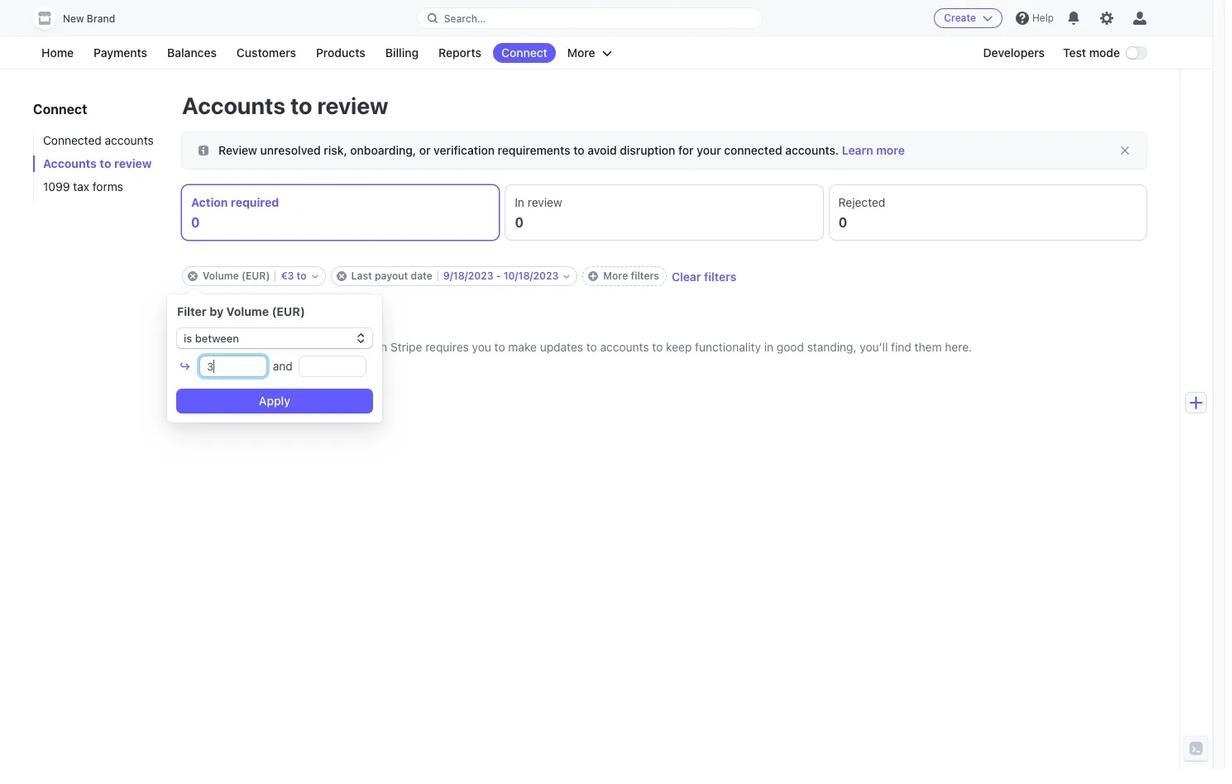 Task type: vqa. For each thing, say whether or not it's contained in the screenshot.
review to the right
yes



Task type: describe. For each thing, give the bounding box(es) containing it.
-
[[496, 270, 501, 282]]

or
[[419, 143, 431, 157]]

connect inside connect link
[[501, 46, 548, 60]]

your
[[697, 143, 721, 157]]

customers
[[237, 46, 296, 60]]

good
[[777, 340, 804, 354]]

apply
[[259, 394, 291, 408]]

reports link
[[430, 43, 490, 63]]

home link
[[33, 43, 82, 63]]

connected
[[724, 143, 783, 157]]

required
[[231, 195, 279, 209]]

€3 to
[[281, 270, 307, 282]]

learn more link
[[842, 143, 905, 157]]

to right updates
[[587, 340, 597, 354]]

connect link
[[493, 43, 556, 63]]

create
[[944, 12, 976, 24]]

action
[[191, 195, 228, 209]]

0 horizontal spatial accounts to review
[[43, 156, 152, 170]]

rejected 0
[[839, 195, 886, 230]]

to right the you
[[495, 340, 505, 354]]

billing
[[385, 46, 419, 60]]

1 vertical spatial accounts
[[600, 340, 649, 354]]

0 inside rejected 0
[[839, 215, 848, 230]]

apply button
[[177, 390, 372, 413]]

volume (eur)
[[203, 270, 270, 282]]

to up 'unresolved'
[[290, 92, 312, 119]]

products
[[316, 46, 366, 60]]

action required 0
[[191, 195, 279, 230]]

find
[[891, 340, 912, 354]]

0 vertical spatial accounts to review
[[182, 92, 389, 119]]

remove last payout date image
[[336, 271, 346, 281]]

clear
[[672, 269, 701, 283]]

to up forms
[[100, 156, 111, 170]]

payments
[[94, 46, 147, 60]]

avoid
[[588, 143, 617, 157]]

updates
[[540, 340, 583, 354]]

when stripe requires you to make updates to accounts to keep functionality in good standing, you'll find them here.
[[357, 340, 972, 354]]

you
[[472, 340, 491, 354]]

verification
[[434, 143, 495, 157]]

reports
[[439, 46, 482, 60]]

stripe
[[391, 340, 422, 354]]

customers link
[[228, 43, 304, 63]]

(eur) inside the 'clear filters' toolbar
[[242, 270, 270, 282]]

functionality
[[695, 340, 761, 354]]

for
[[679, 143, 694, 157]]

9/18/2023 - 10/18/2023
[[443, 270, 559, 282]]

help
[[1033, 12, 1054, 24]]

when
[[357, 340, 387, 354]]

home
[[41, 46, 74, 60]]

billing link
[[377, 43, 427, 63]]

requires
[[426, 340, 469, 354]]

1 horizontal spatial review
[[317, 92, 389, 119]]

review unresolved risk, onboarding, or verification requirements to avoid disruption for your connected accounts. learn more
[[218, 143, 905, 157]]

edit last payout date image
[[564, 273, 570, 280]]

them
[[915, 340, 942, 354]]

unresolved
[[260, 143, 321, 157]]

you'll
[[860, 340, 888, 354]]

new brand button
[[33, 7, 132, 30]]

review inside the in review 0
[[528, 195, 562, 209]]

accounts to review link
[[33, 156, 166, 172]]

and
[[270, 359, 296, 373]]

0 for action required 0
[[191, 215, 200, 230]]

review
[[218, 143, 257, 157]]

brand
[[87, 12, 115, 25]]

developers link
[[975, 43, 1053, 63]]

more for more
[[568, 46, 596, 60]]

connected accounts link
[[33, 132, 166, 149]]

create button
[[935, 8, 1003, 28]]

tax
[[73, 180, 89, 194]]

filters for clear filters
[[704, 269, 737, 283]]

payout
[[375, 270, 408, 282]]

new brand
[[63, 12, 115, 25]]

rejected
[[839, 195, 886, 209]]

date
[[411, 270, 433, 282]]



Task type: locate. For each thing, give the bounding box(es) containing it.
volume
[[203, 270, 239, 282], [226, 305, 269, 319]]

accounts to review
[[182, 92, 389, 119], [43, 156, 152, 170]]

review inside the accounts to review link
[[114, 156, 152, 170]]

(eur) down €3
[[272, 305, 305, 319]]

forms
[[93, 180, 123, 194]]

0 vertical spatial accounts
[[105, 133, 154, 147]]

volume right the remove volume (eur) image
[[203, 270, 239, 282]]

by
[[210, 305, 224, 319]]

(eur)
[[242, 270, 270, 282], [272, 305, 305, 319]]

filters left clear
[[631, 270, 660, 282]]

0 inside the in review 0
[[515, 215, 524, 230]]

accounts up review
[[182, 92, 286, 119]]

0 horizontal spatial filters
[[631, 270, 660, 282]]

filters
[[704, 269, 737, 283], [631, 270, 660, 282]]

remove volume (eur) image
[[188, 271, 198, 281]]

1 vertical spatial volume
[[226, 305, 269, 319]]

0 vertical spatial review
[[317, 92, 389, 119]]

last
[[351, 270, 372, 282]]

developers
[[984, 46, 1045, 60]]

risk,
[[324, 143, 347, 157]]

filters right clear
[[704, 269, 737, 283]]

accounts inside "link"
[[105, 133, 154, 147]]

0 horizontal spatial 0
[[191, 215, 200, 230]]

9/18/2023
[[443, 270, 494, 282]]

to
[[290, 92, 312, 119], [574, 143, 585, 157], [100, 156, 111, 170], [297, 270, 307, 282], [495, 340, 505, 354], [587, 340, 597, 354], [652, 340, 663, 354]]

1099
[[43, 180, 70, 194]]

0 vertical spatial (eur)
[[242, 270, 270, 282]]

0 horizontal spatial connect
[[33, 102, 87, 117]]

connect up "connected"
[[33, 102, 87, 117]]

clear filters toolbar
[[182, 266, 1147, 286]]

here.
[[945, 340, 972, 354]]

1 vertical spatial connect
[[33, 102, 87, 117]]

0
[[191, 215, 200, 230], [515, 215, 524, 230], [839, 215, 848, 230]]

in
[[515, 195, 525, 209]]

edit volume (eur) image
[[312, 273, 318, 280]]

0 horizontal spatial (eur)
[[242, 270, 270, 282]]

new
[[63, 12, 84, 25]]

more button
[[559, 43, 620, 63]]

Search… search field
[[418, 8, 762, 29]]

accounts.
[[786, 143, 839, 157]]

balances
[[167, 46, 217, 60]]

2 horizontal spatial review
[[528, 195, 562, 209]]

accounts left keep
[[600, 340, 649, 354]]

accounts
[[105, 133, 154, 147], [600, 340, 649, 354]]

onboarding,
[[350, 143, 416, 157]]

accounts up the accounts to review link
[[105, 133, 154, 147]]

more
[[877, 143, 905, 157]]

payments link
[[85, 43, 156, 63]]

2 0 from the left
[[515, 215, 524, 230]]

review up risk,
[[317, 92, 389, 119]]

clear filters
[[672, 269, 737, 283]]

1 horizontal spatial 0
[[515, 215, 524, 230]]

filter
[[177, 305, 207, 319]]

1 vertical spatial accounts
[[43, 156, 97, 170]]

learn
[[842, 143, 874, 157]]

1 vertical spatial (eur)
[[272, 305, 305, 319]]

make
[[508, 340, 537, 354]]

0 down 'rejected'
[[839, 215, 848, 230]]

1 vertical spatial accounts to review
[[43, 156, 152, 170]]

tab list containing 0
[[182, 185, 1147, 240]]

to left keep
[[652, 340, 663, 354]]

1 horizontal spatial more
[[604, 270, 628, 282]]

add more filters image
[[589, 271, 599, 281]]

mode
[[1090, 46, 1120, 60]]

more down search… search field at top
[[568, 46, 596, 60]]

1099 tax forms link
[[33, 179, 166, 195]]

keep
[[666, 340, 692, 354]]

accounts to review down connected accounts "link"
[[43, 156, 152, 170]]

connect
[[501, 46, 548, 60], [33, 102, 87, 117]]

more for more filters
[[604, 270, 628, 282]]

in review 0
[[515, 195, 562, 230]]

(eur) left €3
[[242, 270, 270, 282]]

more right "add more filters" 'image'
[[604, 270, 628, 282]]

0 horizontal spatial more
[[568, 46, 596, 60]]

more
[[568, 46, 596, 60], [604, 270, 628, 282]]

last payout date
[[351, 270, 433, 282]]

in
[[764, 340, 774, 354]]

requirements
[[498, 143, 571, 157]]

0 inside action required 0
[[191, 215, 200, 230]]

1 0 from the left
[[191, 215, 200, 230]]

accounts down "connected"
[[43, 156, 97, 170]]

3 0 from the left
[[839, 215, 848, 230]]

1 horizontal spatial filters
[[704, 269, 737, 283]]

standing,
[[807, 340, 857, 354]]

1 horizontal spatial accounts to review
[[182, 92, 389, 119]]

2 vertical spatial review
[[528, 195, 562, 209]]

0 down in
[[515, 215, 524, 230]]

0 vertical spatial more
[[568, 46, 596, 60]]

balances link
[[159, 43, 225, 63]]

connected
[[43, 133, 102, 147]]

test mode
[[1063, 46, 1120, 60]]

1 horizontal spatial accounts
[[600, 340, 649, 354]]

to inside the 'clear filters' toolbar
[[297, 270, 307, 282]]

clear filters button
[[672, 269, 737, 283]]

accounts inside the accounts to review link
[[43, 156, 97, 170]]

1099 tax forms
[[43, 180, 123, 194]]

filter by volume (eur)
[[177, 305, 305, 319]]

0 for in review 0
[[515, 215, 524, 230]]

to left avoid on the top of page
[[574, 143, 585, 157]]

test
[[1063, 46, 1087, 60]]

None number field
[[200, 357, 266, 377], [299, 357, 365, 377], [200, 357, 266, 377], [299, 357, 365, 377]]

10/18/2023
[[504, 270, 559, 282]]

tab list
[[182, 185, 1147, 240]]

filters for more filters
[[631, 270, 660, 282]]

0 down action
[[191, 215, 200, 230]]

Search… text field
[[418, 8, 762, 29]]

0 horizontal spatial accounts
[[105, 133, 154, 147]]

accounts
[[182, 92, 286, 119], [43, 156, 97, 170]]

2 horizontal spatial 0
[[839, 215, 848, 230]]

more filters
[[604, 270, 660, 282]]

more inside the 'clear filters' toolbar
[[604, 270, 628, 282]]

products link
[[308, 43, 374, 63]]

svg image
[[199, 146, 209, 156]]

to left 'edit volume (eur)' icon
[[297, 270, 307, 282]]

review right in
[[528, 195, 562, 209]]

connected accounts
[[43, 133, 154, 147]]

review
[[317, 92, 389, 119], [114, 156, 152, 170], [528, 195, 562, 209]]

search…
[[444, 12, 486, 24]]

volume inside the 'clear filters' toolbar
[[203, 270, 239, 282]]

1 vertical spatial review
[[114, 156, 152, 170]]

help button
[[1009, 5, 1061, 31]]

1 horizontal spatial connect
[[501, 46, 548, 60]]

1 vertical spatial more
[[604, 270, 628, 282]]

more inside button
[[568, 46, 596, 60]]

volume right by
[[226, 305, 269, 319]]

0 horizontal spatial review
[[114, 156, 152, 170]]

0 vertical spatial accounts
[[182, 92, 286, 119]]

accounts to review up 'unresolved'
[[182, 92, 389, 119]]

connect right reports
[[501, 46, 548, 60]]

€3
[[281, 270, 294, 282]]

disruption
[[620, 143, 676, 157]]

0 vertical spatial volume
[[203, 270, 239, 282]]

0 horizontal spatial accounts
[[43, 156, 97, 170]]

0 vertical spatial connect
[[501, 46, 548, 60]]

review up forms
[[114, 156, 152, 170]]

1 horizontal spatial (eur)
[[272, 305, 305, 319]]

1 horizontal spatial accounts
[[182, 92, 286, 119]]



